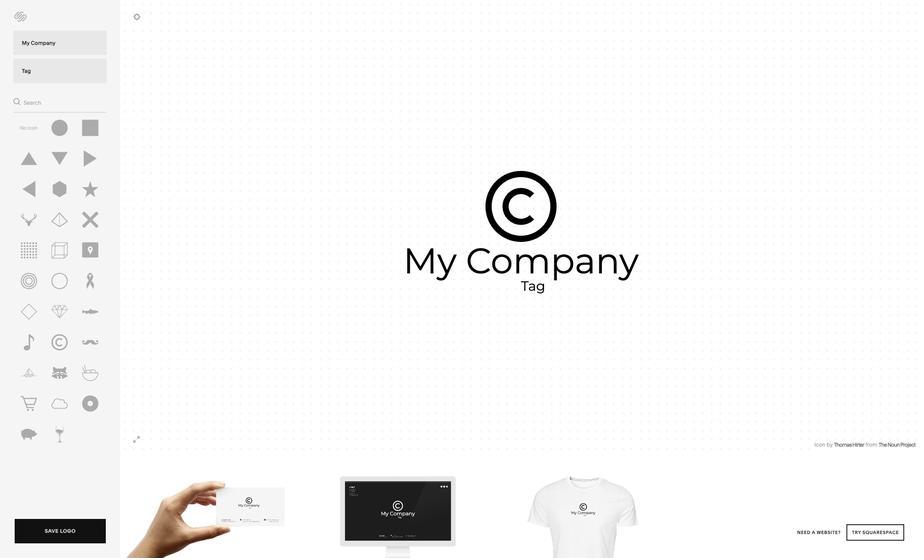 Task type: vqa. For each thing, say whether or not it's contained in the screenshot.
top Icon
yes



Task type: locate. For each thing, give the bounding box(es) containing it.
need a website?
[[798, 531, 842, 536]]

try squarespace link
[[847, 525, 905, 542]]

1 vertical spatial icon
[[815, 442, 826, 449]]

0 horizontal spatial icon
[[28, 125, 38, 131]]

the
[[879, 442, 887, 449]]

need
[[798, 531, 811, 536]]

website?
[[817, 531, 841, 536]]

icon by thomas hirter from the noun project
[[815, 442, 916, 449]]

by
[[827, 442, 833, 449]]

a
[[812, 531, 816, 536]]

icon right no
[[28, 125, 38, 131]]

0 vertical spatial icon
[[28, 125, 38, 131]]

logo
[[60, 529, 76, 535]]

start over image
[[12, 8, 29, 24]]

save logo button
[[15, 520, 106, 547]]

no icon
[[20, 125, 38, 131]]

noun
[[888, 442, 900, 449]]

icon
[[28, 125, 38, 131], [815, 442, 826, 449]]

hirter
[[853, 442, 864, 449]]

from
[[866, 442, 878, 449]]

icon left by
[[815, 442, 826, 449]]

save logo
[[45, 529, 76, 535]]



Task type: describe. For each thing, give the bounding box(es) containing it.
thomas
[[834, 442, 852, 449]]

try squarespace
[[852, 531, 899, 536]]

try
[[852, 531, 861, 536]]

search
[[24, 100, 41, 106]]

no
[[20, 125, 26, 131]]

Tagline text field
[[13, 59, 107, 83]]

squarespace
[[863, 531, 899, 536]]

search link
[[13, 96, 41, 108]]

thomas hirter link
[[834, 442, 864, 449]]

the noun project link
[[879, 442, 916, 449]]

Name text field
[[13, 31, 107, 55]]

project
[[901, 442, 916, 449]]

1 horizontal spatial icon
[[815, 442, 826, 449]]

save
[[45, 529, 59, 535]]



